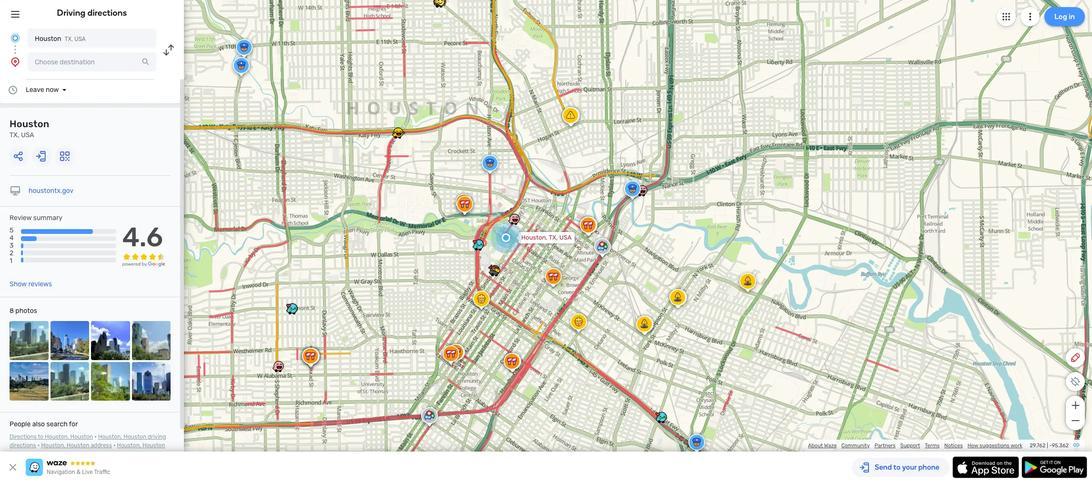 Task type: describe. For each thing, give the bounding box(es) containing it.
houstontx.gov
[[29, 187, 74, 195]]

address
[[91, 443, 112, 449]]

hours
[[33, 451, 48, 458]]

review
[[10, 214, 32, 222]]

houston, tx, usa
[[522, 234, 572, 241]]

location image
[[10, 56, 21, 68]]

terms link
[[926, 443, 940, 449]]

29.762
[[1031, 443, 1046, 449]]

directions to houston, houston link
[[10, 434, 93, 441]]

0 vertical spatial houston tx, usa
[[35, 35, 86, 43]]

reviews
[[28, 280, 52, 289]]

show reviews
[[10, 280, 52, 289]]

houstontx.gov link
[[29, 187, 74, 195]]

image 1 of houston, houston image
[[10, 321, 48, 360]]

8
[[10, 307, 14, 315]]

suggestions
[[980, 443, 1010, 449]]

houston, for houston, tx, usa
[[522, 234, 548, 241]]

to
[[38, 434, 43, 441]]

houston, for houston, houston opening hours
[[117, 443, 141, 449]]

community link
[[842, 443, 870, 449]]

houston, houston opening hours link
[[10, 443, 165, 458]]

navigation
[[47, 469, 75, 476]]

support link
[[901, 443, 921, 449]]

about waze community partners support terms notices how suggestions work
[[809, 443, 1023, 449]]

now
[[46, 86, 59, 94]]

driving
[[57, 8, 86, 18]]

search
[[47, 421, 68, 429]]

1 vertical spatial usa
[[21, 131, 34, 139]]

Choose destination text field
[[28, 52, 156, 72]]

&
[[77, 469, 81, 476]]

opening
[[10, 451, 31, 458]]

0 vertical spatial tx,
[[65, 36, 73, 42]]

image 2 of houston, houston image
[[50, 321, 89, 360]]

people
[[10, 421, 31, 429]]

leave now
[[26, 86, 59, 94]]

people also search for
[[10, 421, 78, 429]]

about waze link
[[809, 443, 837, 449]]

review summary
[[10, 214, 62, 222]]

1 horizontal spatial usa
[[74, 36, 86, 42]]

notices link
[[945, 443, 964, 449]]

3
[[10, 242, 14, 250]]

4
[[10, 234, 14, 242]]

2 horizontal spatial tx,
[[549, 234, 558, 241]]

zoom out image
[[1070, 415, 1082, 427]]

image 7 of houston, houston image
[[91, 362, 130, 401]]

houston, for houston, houston driving directions
[[98, 434, 122, 441]]

directions
[[10, 434, 37, 441]]

leave
[[26, 86, 44, 94]]

zoom in image
[[1070, 400, 1082, 411]]

0 horizontal spatial tx,
[[10, 131, 19, 139]]

terms
[[926, 443, 940, 449]]

about
[[809, 443, 824, 449]]

clock image
[[7, 84, 19, 96]]

image 6 of houston, houston image
[[50, 362, 89, 401]]

houston, houston driving directions link
[[10, 434, 166, 449]]

partners link
[[875, 443, 896, 449]]

houston inside the houston, houston driving directions
[[124, 434, 146, 441]]

image 3 of houston, houston image
[[91, 321, 130, 360]]

29.762 | -95.362
[[1031, 443, 1070, 449]]



Task type: vqa. For each thing, say whether or not it's contained in the screenshot.
"Review summary" at the top
yes



Task type: locate. For each thing, give the bounding box(es) containing it.
2 vertical spatial tx,
[[549, 234, 558, 241]]

0 horizontal spatial directions
[[10, 443, 36, 449]]

-
[[1050, 443, 1053, 449]]

for
[[69, 421, 78, 429]]

notices
[[945, 443, 964, 449]]

support
[[901, 443, 921, 449]]

show
[[10, 280, 27, 289]]

1 vertical spatial tx,
[[10, 131, 19, 139]]

1 vertical spatial directions
[[10, 443, 36, 449]]

computer image
[[10, 185, 21, 197]]

navigation & live traffic
[[47, 469, 110, 476]]

directions down directions
[[10, 443, 36, 449]]

8 photos
[[10, 307, 37, 315]]

1 horizontal spatial tx,
[[65, 36, 73, 42]]

2
[[10, 250, 13, 258]]

live
[[82, 469, 93, 476]]

usa
[[74, 36, 86, 42], [21, 131, 34, 139], [560, 234, 572, 241]]

houston, inside houston, houston opening hours
[[117, 443, 141, 449]]

image 4 of houston, houston image
[[132, 321, 171, 360]]

directions inside the houston, houston driving directions
[[10, 443, 36, 449]]

also
[[32, 421, 45, 429]]

houston
[[35, 35, 61, 43], [10, 118, 49, 130], [70, 434, 93, 441], [124, 434, 146, 441], [67, 443, 89, 449], [143, 443, 165, 449]]

work
[[1011, 443, 1023, 449]]

houston,
[[522, 234, 548, 241], [45, 434, 69, 441], [98, 434, 122, 441], [41, 443, 65, 449], [117, 443, 141, 449]]

summary
[[33, 214, 62, 222]]

0 vertical spatial directions
[[87, 8, 127, 18]]

houston, inside the houston, houston driving directions
[[98, 434, 122, 441]]

traffic
[[94, 469, 110, 476]]

pencil image
[[1070, 352, 1082, 364]]

1
[[10, 257, 12, 265]]

95.362
[[1053, 443, 1070, 449]]

houston, houston address
[[41, 443, 112, 449]]

how suggestions work link
[[968, 443, 1023, 449]]

|
[[1048, 443, 1049, 449]]

link image
[[1073, 442, 1081, 449]]

4.6
[[122, 222, 163, 253]]

photos
[[15, 307, 37, 315]]

driving directions
[[57, 8, 127, 18]]

0 vertical spatial usa
[[74, 36, 86, 42]]

waze
[[825, 443, 837, 449]]

driving
[[148, 434, 166, 441]]

houston tx, usa down leave
[[10, 118, 49, 139]]

partners
[[875, 443, 896, 449]]

image 5 of houston, houston image
[[10, 362, 48, 401]]

1 vertical spatial houston tx, usa
[[10, 118, 49, 139]]

houston tx, usa
[[35, 35, 86, 43], [10, 118, 49, 139]]

houston, houston opening hours
[[10, 443, 165, 458]]

how
[[968, 443, 979, 449]]

directions right driving
[[87, 8, 127, 18]]

5 4 3 2 1
[[10, 227, 14, 265]]

community
[[842, 443, 870, 449]]

0 horizontal spatial usa
[[21, 131, 34, 139]]

houston tx, usa down driving
[[35, 35, 86, 43]]

x image
[[7, 462, 19, 473]]

image 8 of houston, houston image
[[132, 362, 171, 401]]

houston, for houston, houston address
[[41, 443, 65, 449]]

2 vertical spatial usa
[[560, 234, 572, 241]]

tx,
[[65, 36, 73, 42], [10, 131, 19, 139], [549, 234, 558, 241]]

2 horizontal spatial usa
[[560, 234, 572, 241]]

houston, houston address link
[[41, 443, 112, 449]]

houston inside houston, houston opening hours
[[143, 443, 165, 449]]

houston, houston driving directions
[[10, 434, 166, 449]]

current location image
[[10, 32, 21, 44]]

directions
[[87, 8, 127, 18], [10, 443, 36, 449]]

5
[[10, 227, 14, 235]]

1 horizontal spatial directions
[[87, 8, 127, 18]]

directions to houston, houston
[[10, 434, 93, 441]]



